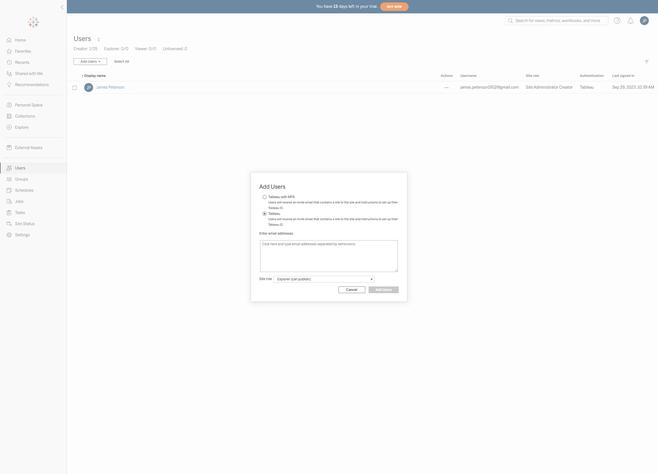 Task type: locate. For each thing, give the bounding box(es) containing it.
1 vertical spatial will
[[277, 218, 282, 221]]

james.peterson1902@gmail.com
[[461, 85, 519, 90]]

1 vertical spatial add
[[376, 288, 382, 292]]

by text only_f5he34f image left external
[[7, 145, 12, 150]]

2 an from the top
[[293, 218, 297, 221]]

1 vertical spatial up
[[388, 218, 391, 221]]

select all
[[114, 60, 129, 64]]

unlicensed: 0
[[163, 47, 187, 51]]

1 vertical spatial their
[[392, 218, 398, 221]]

0 vertical spatial role
[[534, 74, 540, 78]]

instructions
[[362, 201, 378, 205], [362, 218, 378, 221]]

1 vertical spatial instructions
[[362, 218, 378, 221]]

site
[[350, 201, 355, 205], [350, 218, 355, 221]]

username
[[461, 74, 477, 78]]

2 set from the top
[[383, 218, 387, 221]]

link
[[335, 201, 340, 205], [335, 218, 340, 221]]

by text only_f5he34f image left tasks
[[7, 210, 12, 215]]

invite
[[297, 201, 305, 205], [297, 218, 305, 221]]

1 vertical spatial that
[[314, 218, 320, 221]]

users link
[[0, 163, 67, 174]]

an down mfa
[[293, 201, 297, 205]]

0 horizontal spatial site role
[[260, 277, 272, 281]]

0 vertical spatial the
[[345, 201, 349, 205]]

1 receive from the top
[[283, 201, 293, 205]]

favorites link
[[0, 46, 67, 57]]

0 vertical spatial an
[[293, 201, 297, 205]]

by text only_f5he34f image left favorites
[[7, 49, 12, 54]]

by text only_f5he34f image left "explore"
[[7, 125, 12, 130]]

0 vertical spatial email
[[306, 201, 313, 205]]

1 vertical spatial site role
[[260, 277, 272, 281]]

unlicensed:
[[163, 47, 184, 51]]

2 will from the top
[[277, 218, 282, 221]]

0 vertical spatial receive
[[283, 201, 293, 205]]

add
[[260, 184, 270, 190], [376, 288, 382, 292]]

6 by text only_f5he34f image from the top
[[7, 177, 12, 182]]

1 an from the top
[[293, 201, 297, 205]]

grid
[[67, 71, 659, 475]]

you
[[317, 4, 323, 9]]

0 vertical spatial invite
[[297, 201, 305, 205]]

role left explorer
[[266, 277, 272, 281]]

site left administrator
[[526, 85, 533, 90]]

users inside main navigation. press the up and down arrow keys to access links. element
[[15, 166, 25, 171]]

1 vertical spatial and
[[356, 218, 361, 221]]

0/0 right viewer:
[[149, 47, 156, 51]]

0 vertical spatial site
[[350, 201, 355, 205]]

site left the status
[[15, 222, 22, 227]]

by text only_f5he34f image inside users link
[[7, 166, 12, 171]]

0 vertical spatial and
[[356, 201, 361, 205]]

creator
[[560, 85, 573, 90]]

contains
[[320, 201, 332, 205], [320, 218, 332, 221]]

0 vertical spatial a
[[333, 201, 335, 205]]

creator:
[[74, 47, 88, 51]]

receive down mfa
[[283, 201, 293, 205]]

2 0/0 from the left
[[149, 47, 156, 51]]

enter
[[260, 232, 268, 236]]

1 by text only_f5he34f image from the top
[[7, 49, 12, 54]]

buy now button
[[381, 2, 409, 11]]

0 vertical spatial add
[[260, 184, 270, 190]]

3 by text only_f5he34f image from the top
[[7, 103, 12, 108]]

2 vertical spatial email
[[269, 232, 277, 236]]

by text only_f5he34f image for shared with me
[[7, 71, 12, 76]]

in right 'signed'
[[632, 74, 635, 78]]

by text only_f5he34f image left the shared
[[7, 71, 12, 76]]

set
[[383, 201, 387, 205], [383, 218, 387, 221]]

1 vertical spatial contains
[[320, 218, 332, 221]]

by text only_f5he34f image left the groups
[[7, 177, 12, 182]]

explorer (can publish) button
[[274, 276, 375, 283]]

by text only_f5he34f image left recents
[[7, 60, 12, 65]]

8 by text only_f5he34f image from the top
[[7, 233, 12, 238]]

2 id. from the top
[[280, 223, 284, 227]]

explore
[[15, 125, 28, 130]]

users inside button
[[383, 288, 392, 292]]

receive
[[283, 201, 293, 205], [283, 218, 293, 221]]

7 by text only_f5he34f image from the top
[[7, 199, 12, 204]]

0 vertical spatial their
[[392, 201, 398, 205]]

by text only_f5he34f image inside home link
[[7, 38, 12, 43]]

site role left explorer
[[260, 277, 272, 281]]

0 horizontal spatial with
[[29, 71, 36, 76]]

1 0/0 from the left
[[121, 47, 128, 51]]

5 by text only_f5he34f image from the top
[[7, 125, 12, 130]]

0/0 right explorer:
[[121, 47, 128, 51]]

in
[[356, 4, 359, 9], [632, 74, 635, 78]]

by text only_f5he34f image left jobs
[[7, 199, 12, 204]]

4 by text only_f5he34f image from the top
[[7, 114, 12, 119]]

2023,
[[627, 85, 637, 90]]

and
[[356, 201, 361, 205], [356, 218, 361, 221]]

1 vertical spatial in
[[632, 74, 635, 78]]

by text only_f5he34f image left personal on the top of page
[[7, 103, 12, 108]]

1 set from the top
[[383, 201, 387, 205]]

1 vertical spatial add users
[[376, 288, 392, 292]]

2 that from the top
[[314, 218, 320, 221]]

1 the from the top
[[345, 201, 349, 205]]

8 by text only_f5he34f image from the top
[[7, 210, 12, 215]]

2 by text only_f5he34f image from the top
[[7, 60, 12, 65]]

role up administrator
[[534, 74, 540, 78]]

by text only_f5he34f image
[[7, 38, 12, 43], [7, 71, 12, 76], [7, 82, 12, 87], [7, 145, 12, 150], [7, 166, 12, 171], [7, 177, 12, 182], [7, 199, 12, 204], [7, 210, 12, 215]]

external
[[15, 146, 30, 150]]

0 vertical spatial instructions
[[362, 201, 378, 205]]

by text only_f5he34f image inside the 'jobs' link
[[7, 199, 12, 204]]

by text only_f5he34f image up groups link
[[7, 166, 12, 171]]

1 vertical spatial invite
[[297, 218, 305, 221]]

last
[[613, 74, 620, 78]]

1 horizontal spatial 0/0
[[149, 47, 156, 51]]

schedules link
[[0, 185, 67, 196]]

by text only_f5he34f image left 'collections' at the left of page
[[7, 114, 12, 119]]

am
[[649, 85, 655, 90]]

explorer: 0/0
[[104, 47, 128, 51]]

1 horizontal spatial role
[[534, 74, 540, 78]]

by text only_f5he34f image left settings
[[7, 233, 12, 238]]

space
[[31, 103, 43, 108]]

users
[[74, 35, 91, 43], [15, 166, 25, 171], [271, 184, 286, 190], [269, 201, 277, 205], [269, 218, 277, 221], [383, 288, 392, 292]]

1 invite from the top
[[297, 201, 305, 205]]

0 vertical spatial contains
[[320, 201, 332, 205]]

will
[[277, 201, 282, 205], [277, 218, 282, 221]]

1 horizontal spatial with
[[281, 195, 288, 199]]

their
[[392, 201, 398, 205], [392, 218, 398, 221]]

by text only_f5he34f image inside collections 'link'
[[7, 114, 12, 119]]

by text only_f5he34f image inside groups link
[[7, 177, 12, 182]]

2 invite from the top
[[297, 218, 305, 221]]

0 vertical spatial link
[[335, 201, 340, 205]]

by text only_f5he34f image left recommendations
[[7, 82, 12, 87]]

1 vertical spatial the
[[345, 218, 349, 221]]

recents link
[[0, 57, 67, 68]]

by text only_f5he34f image inside site status link
[[7, 222, 12, 227]]

1 vertical spatial site
[[350, 218, 355, 221]]

0 vertical spatial with
[[29, 71, 36, 76]]

1 horizontal spatial add
[[376, 288, 382, 292]]

with left mfa
[[281, 195, 288, 199]]

site status
[[15, 222, 35, 227]]

1 vertical spatial receive
[[283, 218, 293, 221]]

shared
[[15, 71, 28, 76]]

5 by text only_f5he34f image from the top
[[7, 166, 12, 171]]

0 horizontal spatial add
[[260, 184, 270, 190]]

1 vertical spatial id.
[[280, 223, 284, 227]]

row
[[67, 82, 659, 94]]

0 vertical spatial set
[[383, 201, 387, 205]]

2 a from the top
[[333, 218, 335, 221]]

by text only_f5he34f image for explore
[[7, 125, 12, 130]]

creator: 1/25
[[74, 47, 98, 51]]

0 vertical spatial will
[[277, 201, 282, 205]]

by text only_f5he34f image left site status
[[7, 222, 12, 227]]

by text only_f5he34f image
[[7, 49, 12, 54], [7, 60, 12, 65], [7, 103, 12, 108], [7, 114, 12, 119], [7, 125, 12, 130], [7, 188, 12, 193], [7, 222, 12, 227], [7, 233, 12, 238]]

1 vertical spatial with
[[281, 195, 288, 199]]

by text only_f5he34f image inside external assets link
[[7, 145, 12, 150]]

schedules
[[15, 188, 34, 193]]

2 site from the top
[[350, 218, 355, 221]]

2 up from the top
[[388, 218, 391, 221]]

by text only_f5he34f image inside recommendations 'link'
[[7, 82, 12, 87]]

by text only_f5he34f image inside shared with me link
[[7, 71, 12, 76]]

by text only_f5he34f image inside explore link
[[7, 125, 12, 130]]

0 vertical spatial that
[[314, 201, 320, 205]]

the
[[345, 201, 349, 205], [345, 218, 349, 221]]

7 by text only_f5he34f image from the top
[[7, 222, 12, 227]]

1 contains from the top
[[320, 201, 332, 205]]

by text only_f5he34f image left home
[[7, 38, 12, 43]]

by text only_f5he34f image for jobs
[[7, 199, 12, 204]]

tasks link
[[0, 207, 67, 219]]

by text only_f5he34f image inside recents link
[[7, 60, 12, 65]]

to
[[341, 201, 344, 205], [379, 201, 382, 205], [341, 218, 344, 221], [379, 218, 382, 221]]

by text only_f5he34f image inside the personal space link
[[7, 103, 12, 108]]

0 vertical spatial up
[[388, 201, 391, 205]]

6 by text only_f5he34f image from the top
[[7, 188, 12, 193]]

select
[[114, 60, 124, 64]]

display name
[[84, 74, 106, 78]]

tableau
[[581, 85, 594, 90], [269, 195, 280, 199], [269, 207, 279, 210], [269, 212, 280, 216], [269, 223, 279, 227]]

0
[[185, 47, 187, 51]]

1 horizontal spatial site role
[[526, 74, 540, 78]]

1 vertical spatial link
[[335, 218, 340, 221]]

option group
[[261, 195, 399, 228]]

0 vertical spatial in
[[356, 4, 359, 9]]

role
[[534, 74, 540, 78], [266, 277, 272, 281]]

viewer: 0/0
[[135, 47, 156, 51]]

2 by text only_f5he34f image from the top
[[7, 71, 12, 76]]

site role up administrator
[[526, 74, 540, 78]]

with inside main navigation. press the up and down arrow keys to access links. element
[[29, 71, 36, 76]]

1 vertical spatial an
[[293, 218, 297, 221]]

4 by text only_f5he34f image from the top
[[7, 145, 12, 150]]

0 vertical spatial id.
[[280, 207, 284, 210]]

0 horizontal spatial 0/0
[[121, 47, 128, 51]]

days
[[339, 4, 348, 9]]

1 vertical spatial a
[[333, 218, 335, 221]]

settings link
[[0, 230, 67, 241]]

by text only_f5he34f image for personal space
[[7, 103, 12, 108]]

2 receive from the top
[[283, 218, 293, 221]]

navigation panel element
[[0, 17, 67, 241]]

1 vertical spatial set
[[383, 218, 387, 221]]

an
[[293, 201, 297, 205], [293, 218, 297, 221]]

receive up the addresses
[[283, 218, 293, 221]]

0 horizontal spatial add users
[[260, 184, 286, 190]]

an up the addresses
[[293, 218, 297, 221]]

up
[[388, 201, 391, 205], [388, 218, 391, 221]]

1 horizontal spatial in
[[632, 74, 635, 78]]

add inside add users button
[[376, 288, 382, 292]]

1 by text only_f5he34f image from the top
[[7, 38, 12, 43]]

1 horizontal spatial add users
[[376, 288, 392, 292]]

with inside tableau with mfa users will receive an invite email that contains a link to the site and instructions to set up their tableau id. tableau users will receive an invite email that contains a link to the site and instructions to set up their tableau id.
[[281, 195, 288, 199]]

all
[[125, 60, 129, 64]]

1 vertical spatial role
[[266, 277, 272, 281]]

by text only_f5he34f image inside settings link
[[7, 233, 12, 238]]

administrator
[[534, 85, 559, 90]]

2 contains from the top
[[320, 218, 332, 221]]

with left me
[[29, 71, 36, 76]]

Click here and type email addresses separated by semicolons text field
[[260, 241, 398, 272]]

by text only_f5he34f image left schedules
[[7, 188, 12, 193]]

email
[[306, 201, 313, 205], [306, 218, 313, 221], [269, 232, 277, 236]]

by text only_f5he34f image inside tasks link
[[7, 210, 12, 215]]

by text only_f5he34f image inside favorites link
[[7, 49, 12, 54]]

1 a from the top
[[333, 201, 335, 205]]

by text only_f5he34f image for schedules
[[7, 188, 12, 193]]

in right left
[[356, 4, 359, 9]]

collections
[[15, 114, 35, 119]]

by text only_f5he34f image for settings
[[7, 233, 12, 238]]

2 link from the top
[[335, 218, 340, 221]]

id.
[[280, 207, 284, 210], [280, 223, 284, 227]]

by text only_f5he34f image inside "schedules" link
[[7, 188, 12, 193]]

jobs link
[[0, 196, 67, 207]]

3 by text only_f5he34f image from the top
[[7, 82, 12, 87]]



Task type: describe. For each thing, give the bounding box(es) containing it.
1 that from the top
[[314, 201, 320, 205]]

actions
[[441, 74, 453, 78]]

you have 13 days left in your trial.
[[317, 4, 378, 9]]

0/0 for viewer: 0/0
[[149, 47, 156, 51]]

have
[[324, 4, 333, 9]]

james
[[96, 85, 108, 90]]

sep 29, 2023, 10:39 am
[[613, 85, 655, 90]]

0 horizontal spatial in
[[356, 4, 359, 9]]

mfa
[[288, 195, 295, 199]]

favorites
[[15, 49, 31, 54]]

groups link
[[0, 174, 67, 185]]

viewer:
[[135, 47, 148, 51]]

select all button
[[111, 58, 133, 65]]

1 will from the top
[[277, 201, 282, 205]]

display
[[84, 74, 96, 78]]

by text only_f5he34f image for recents
[[7, 60, 12, 65]]

main navigation. press the up and down arrow keys to access links. element
[[0, 35, 67, 241]]

explore link
[[0, 122, 67, 133]]

1 id. from the top
[[280, 207, 284, 210]]

external assets
[[15, 146, 43, 150]]

site inside main navigation. press the up and down arrow keys to access links. element
[[15, 222, 22, 227]]

1 instructions from the top
[[362, 201, 378, 205]]

me
[[37, 71, 43, 76]]

2 and from the top
[[356, 218, 361, 221]]

explorer:
[[104, 47, 120, 51]]

home link
[[0, 35, 67, 46]]

collections link
[[0, 111, 67, 122]]

10:39
[[638, 85, 648, 90]]

name
[[97, 74, 106, 78]]

2 instructions from the top
[[362, 218, 378, 221]]

by text only_f5he34f image for groups
[[7, 177, 12, 182]]

james peterson link
[[96, 82, 125, 94]]

site up site administrator creator
[[526, 74, 533, 78]]

peterson
[[109, 85, 125, 90]]

1 vertical spatial email
[[306, 218, 313, 221]]

personal space
[[15, 103, 43, 108]]

recents
[[15, 60, 30, 65]]

1
[[98, 37, 100, 42]]

0 vertical spatial site role
[[526, 74, 540, 78]]

site administrator creator
[[526, 85, 573, 90]]

settings
[[15, 233, 30, 238]]

buy now
[[387, 5, 402, 9]]

now
[[395, 5, 402, 9]]

by text only_f5he34f image for external assets
[[7, 145, 12, 150]]

explorer
[[278, 278, 290, 282]]

(can
[[291, 278, 298, 282]]

james peterson
[[96, 85, 125, 90]]

in inside grid
[[632, 74, 635, 78]]

by text only_f5he34f image for recommendations
[[7, 82, 12, 87]]

cancel button
[[339, 287, 366, 294]]

assets
[[31, 146, 43, 150]]

1 link from the top
[[335, 201, 340, 205]]

addresses
[[278, 232, 293, 236]]

by text only_f5he34f image for favorites
[[7, 49, 12, 54]]

explorer (can publish)
[[276, 278, 311, 282]]

2 the from the top
[[345, 218, 349, 221]]

shared with me
[[15, 71, 43, 76]]

sep
[[613, 85, 620, 90]]

publish)
[[299, 278, 311, 282]]

by text only_f5he34f image for tasks
[[7, 210, 12, 215]]

1 site from the top
[[350, 201, 355, 205]]

1 up from the top
[[388, 201, 391, 205]]

recommendations
[[15, 83, 49, 87]]

personal
[[15, 103, 31, 108]]

with for me
[[29, 71, 36, 76]]

site status link
[[0, 219, 67, 230]]

buy
[[387, 5, 394, 9]]

row containing james peterson
[[67, 82, 659, 94]]

site inside row
[[526, 85, 533, 90]]

left
[[349, 4, 355, 9]]

tasks
[[15, 211, 25, 215]]

recommendations link
[[0, 79, 67, 90]]

13
[[334, 4, 338, 9]]

site left explorer
[[260, 277, 266, 281]]

add users inside add users button
[[376, 288, 392, 292]]

your
[[361, 4, 369, 9]]

tableau with mfa users will receive an invite email that contains a link to the site and instructions to set up their tableau id. tableau users will receive an invite email that contains a link to the site and instructions to set up their tableau id.
[[269, 195, 398, 227]]

1 and from the top
[[356, 201, 361, 205]]

cancel
[[347, 288, 358, 292]]

role inside grid
[[534, 74, 540, 78]]

0 vertical spatial add users
[[260, 184, 286, 190]]

0/0 for explorer: 0/0
[[121, 47, 128, 51]]

29,
[[621, 85, 626, 90]]

shared with me link
[[0, 68, 67, 79]]

1/25
[[89, 47, 98, 51]]

home
[[15, 38, 26, 43]]

jobs
[[15, 200, 24, 204]]

personal space link
[[0, 100, 67, 111]]

2 their from the top
[[392, 218, 398, 221]]

tableau inside row
[[581, 85, 594, 90]]

option group containing tableau with mfa
[[261, 195, 399, 228]]

groups
[[15, 177, 28, 182]]

by text only_f5he34f image for site status
[[7, 222, 12, 227]]

external assets link
[[0, 142, 67, 154]]

authentication
[[581, 74, 604, 78]]

add users button
[[369, 287, 399, 294]]

0 horizontal spatial role
[[266, 277, 272, 281]]

grid containing james peterson
[[67, 71, 659, 475]]

trial.
[[370, 4, 378, 9]]

status
[[23, 222, 35, 227]]

by text only_f5he34f image for users
[[7, 166, 12, 171]]

with for mfa
[[281, 195, 288, 199]]

by text only_f5he34f image for collections
[[7, 114, 12, 119]]

last signed in
[[613, 74, 635, 78]]

enter email addresses
[[260, 232, 293, 236]]

1 their from the top
[[392, 201, 398, 205]]

signed
[[621, 74, 631, 78]]

by text only_f5he34f image for home
[[7, 38, 12, 43]]



Task type: vqa. For each thing, say whether or not it's contained in the screenshot.
the leftmost Site role
yes



